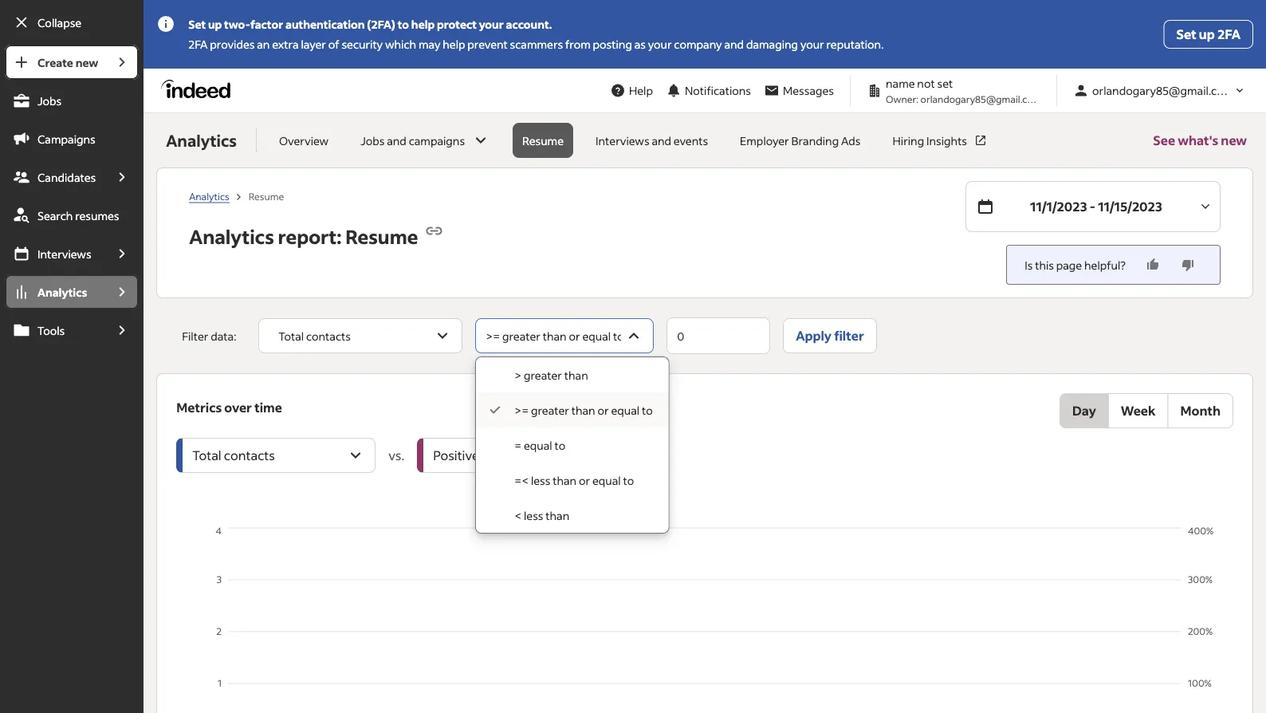 Task type: locate. For each thing, give the bounding box(es) containing it.
interviews and events link
[[586, 123, 718, 158]]

0 vertical spatial or
[[569, 329, 581, 343]]

list box
[[476, 357, 669, 533]]

name
[[886, 76, 916, 91]]

0 horizontal spatial orlandogary85@gmail.com
[[921, 93, 1042, 105]]

jobs inside "menu bar"
[[37, 93, 62, 108]]

less for =<
[[531, 474, 551, 488]]

>= inside popup button
[[486, 329, 500, 343]]

greater up >
[[503, 329, 541, 343]]

1 vertical spatial help
[[443, 37, 466, 51]]

>=
[[486, 329, 500, 343], [515, 403, 529, 418]]

2fa
[[1218, 26, 1241, 42], [188, 37, 208, 51]]

jobs inside button
[[361, 133, 385, 148]]

>= greater than or equal to option
[[476, 393, 669, 428]]

and left the events
[[652, 133, 672, 148]]

than up >= greater than or equal to option
[[565, 368, 589, 383]]

=< less than or equal to
[[515, 474, 634, 488]]

your right damaging
[[801, 37, 825, 51]]

or inside >= greater than or equal to option
[[598, 403, 609, 418]]

overview
[[279, 133, 329, 148]]

and right "company"
[[725, 37, 744, 51]]

month
[[1181, 403, 1221, 419]]

set up 2fa
[[1177, 26, 1241, 42]]

authentication
[[286, 17, 365, 32]]

filter
[[835, 328, 865, 344]]

0 horizontal spatial your
[[479, 17, 504, 32]]

jobs for jobs and campaigns
[[361, 133, 385, 148]]

search resumes link
[[5, 198, 139, 233]]

1 vertical spatial jobs
[[361, 133, 385, 148]]

insights
[[927, 133, 968, 148]]

2 vertical spatial greater
[[531, 403, 570, 418]]

not
[[918, 76, 936, 91]]

jobs down create new link
[[37, 93, 62, 108]]

up left two-
[[208, 17, 222, 32]]

tools link
[[5, 313, 105, 348]]

is
[[1025, 258, 1033, 272]]

1 horizontal spatial interviews
[[596, 133, 650, 148]]

set for set up 2fa
[[1177, 26, 1197, 42]]

1 vertical spatial >=
[[515, 403, 529, 418]]

0 vertical spatial jobs
[[37, 93, 62, 108]]

>= greater than or equal to
[[486, 329, 624, 343], [515, 403, 653, 418]]

1 vertical spatial or
[[598, 403, 609, 418]]

or up > greater than "option"
[[569, 329, 581, 343]]

greater for >= greater than or equal to option
[[531, 403, 570, 418]]

0 horizontal spatial new
[[76, 55, 98, 69]]

new right create
[[76, 55, 98, 69]]

candidates
[[37, 170, 96, 184]]

2 vertical spatial resume
[[346, 224, 418, 249]]

your right as
[[648, 37, 672, 51]]

orlandogary85@gmail.com down set
[[921, 93, 1042, 105]]

0 vertical spatial >= greater than or equal to
[[486, 329, 624, 343]]

Resume Filter Input number field
[[668, 318, 770, 353]]

>= greater than or equal to inside ">= greater than or equal to" popup button
[[486, 329, 624, 343]]

messages
[[783, 83, 835, 98]]

resume
[[523, 133, 564, 148], [249, 190, 284, 202], [346, 224, 418, 249]]

0 vertical spatial help
[[412, 17, 435, 32]]

less right =<
[[531, 474, 551, 488]]

notifications button
[[660, 73, 758, 108]]

search
[[37, 208, 73, 223]]

name not set owner: orlandogary85@gmail.com element
[[861, 75, 1048, 106]]

greater inside "option"
[[524, 368, 562, 383]]

damaging
[[747, 37, 799, 51]]

and for interviews and events
[[652, 133, 672, 148]]

0 horizontal spatial jobs
[[37, 93, 62, 108]]

0 horizontal spatial set
[[188, 17, 206, 32]]

jobs left campaigns
[[361, 133, 385, 148]]

may
[[419, 37, 441, 51]]

1 vertical spatial less
[[524, 509, 544, 523]]

and inside set up two-factor authentication (2fa) to help protect your account. 2fa provides an extra layer of security which may help prevent scammers from posting as your company and damaging your reputation.
[[725, 37, 744, 51]]

metrics
[[176, 399, 222, 416]]

2 horizontal spatial your
[[801, 37, 825, 51]]

0 horizontal spatial interviews
[[37, 247, 91, 261]]

0 horizontal spatial and
[[387, 133, 407, 148]]

notifications
[[685, 83, 752, 98]]

0 vertical spatial >=
[[486, 329, 500, 343]]

0 vertical spatial resume
[[523, 133, 564, 148]]

create new link
[[5, 45, 105, 80]]

your
[[479, 17, 504, 32], [648, 37, 672, 51], [801, 37, 825, 51]]

<
[[515, 509, 522, 523]]

events
[[674, 133, 709, 148]]

help
[[412, 17, 435, 32], [443, 37, 466, 51]]

branding
[[792, 133, 839, 148]]

provides
[[210, 37, 255, 51]]

new
[[76, 55, 98, 69], [1222, 132, 1248, 148]]

orlandogary85@gmail.com button
[[1067, 76, 1254, 105]]

interviews
[[596, 133, 650, 148], [37, 247, 91, 261]]

orlandogary85@gmail.com inside dropdown button
[[1093, 83, 1234, 98]]

and for jobs and campaigns
[[387, 133, 407, 148]]

0 vertical spatial less
[[531, 474, 551, 488]]

or inside ">= greater than or equal to" popup button
[[569, 329, 581, 343]]

and left campaigns
[[387, 133, 407, 148]]

or
[[569, 329, 581, 343], [598, 403, 609, 418], [579, 474, 590, 488]]

(2fa)
[[367, 17, 396, 32]]

and inside button
[[387, 133, 407, 148]]

1 horizontal spatial up
[[1200, 26, 1216, 42]]

analytics report: resume
[[189, 224, 418, 249]]

menu bar containing create new
[[0, 45, 144, 713]]

11/1/2023 - 11/15/2023
[[1031, 198, 1163, 215]]

hiring insights
[[893, 133, 968, 148]]

< less than
[[515, 509, 570, 523]]

analytics
[[166, 130, 237, 151], [189, 190, 230, 202], [189, 224, 274, 249], [37, 285, 87, 299]]

new right what's
[[1222, 132, 1248, 148]]

is this page helpful?
[[1025, 258, 1127, 272]]

indeed home image
[[161, 79, 238, 99]]

>= inside option
[[515, 403, 529, 418]]

interviews for interviews
[[37, 247, 91, 261]]

an
[[257, 37, 270, 51]]

help up may
[[412, 17, 435, 32]]

than up > greater than
[[543, 329, 567, 343]]

up up orlandogary85@gmail.com dropdown button
[[1200, 26, 1216, 42]]

show shareable url image
[[425, 221, 444, 241]]

1 vertical spatial greater
[[524, 368, 562, 383]]

equal down > greater than "option"
[[611, 403, 640, 418]]

0 vertical spatial interviews
[[596, 133, 650, 148]]

than
[[543, 329, 567, 343], [565, 368, 589, 383], [572, 403, 596, 418], [553, 474, 577, 488], [546, 509, 570, 523]]

this page is not helpful image
[[1181, 257, 1197, 273]]

equal inside popup button
[[583, 329, 611, 343]]

region
[[176, 524, 1234, 713]]

= equal to
[[515, 438, 566, 453]]

employer
[[740, 133, 790, 148]]

ads
[[842, 133, 861, 148]]

0 horizontal spatial resume
[[249, 190, 284, 202]]

set
[[938, 76, 954, 91]]

equal inside option
[[611, 403, 640, 418]]

greater inside option
[[531, 403, 570, 418]]

1 vertical spatial resume
[[249, 190, 284, 202]]

help down protect on the top of the page
[[443, 37, 466, 51]]

up
[[208, 17, 222, 32], [1200, 26, 1216, 42]]

than inside option
[[572, 403, 596, 418]]

2 horizontal spatial and
[[725, 37, 744, 51]]

set inside set up two-factor authentication (2fa) to help protect your account. 2fa provides an extra layer of security which may help prevent scammers from posting as your company and damaging your reputation.
[[188, 17, 206, 32]]

1 horizontal spatial new
[[1222, 132, 1248, 148]]

less right <
[[524, 509, 544, 523]]

1 horizontal spatial jobs
[[361, 133, 385, 148]]

jobs for jobs
[[37, 93, 62, 108]]

jobs and campaigns
[[361, 133, 465, 148]]

1 horizontal spatial and
[[652, 133, 672, 148]]

set left two-
[[188, 17, 206, 32]]

than down > greater than "option"
[[572, 403, 596, 418]]

1 vertical spatial interviews
[[37, 247, 91, 261]]

greater down > greater than
[[531, 403, 570, 418]]

greater right >
[[524, 368, 562, 383]]

or down > greater than "option"
[[598, 403, 609, 418]]

0 horizontal spatial >=
[[486, 329, 500, 343]]

or right =<
[[579, 474, 590, 488]]

layer
[[301, 37, 326, 51]]

account.
[[506, 17, 552, 32]]

1 horizontal spatial resume
[[346, 224, 418, 249]]

equal up > greater than "option"
[[583, 329, 611, 343]]

0 vertical spatial greater
[[503, 329, 541, 343]]

up inside set up two-factor authentication (2fa) to help protect your account. 2fa provides an extra layer of security which may help prevent scammers from posting as your company and damaging your reputation.
[[208, 17, 222, 32]]

1 vertical spatial >= greater than or equal to
[[515, 403, 653, 418]]

helpful?
[[1085, 258, 1127, 272]]

menu bar
[[0, 45, 144, 713]]

scammers
[[510, 37, 563, 51]]

employer branding ads link
[[731, 123, 871, 158]]

=
[[515, 438, 522, 453]]

which
[[385, 37, 417, 51]]

1 horizontal spatial >=
[[515, 403, 529, 418]]

interviews down search resumes link at the top
[[37, 247, 91, 261]]

set
[[188, 17, 206, 32], [1177, 26, 1197, 42]]

than inside "option"
[[565, 368, 589, 383]]

resumes
[[75, 208, 119, 223]]

>= greater than or equal to up > greater than
[[486, 329, 624, 343]]

set up orlandogary85@gmail.com dropdown button
[[1177, 26, 1197, 42]]

campaigns link
[[5, 121, 139, 156]]

2 horizontal spatial resume
[[523, 133, 564, 148]]

report:
[[278, 224, 342, 249]]

to inside ">= greater than or equal to" popup button
[[613, 329, 624, 343]]

0 horizontal spatial up
[[208, 17, 222, 32]]

1 horizontal spatial analytics link
[[189, 190, 230, 203]]

0 horizontal spatial analytics link
[[5, 274, 105, 310]]

1 horizontal spatial orlandogary85@gmail.com
[[1093, 83, 1234, 98]]

employer branding ads
[[740, 133, 861, 148]]

collapse
[[37, 15, 82, 30]]

interviews down help 'button'
[[596, 133, 650, 148]]

>= greater than or equal to down > greater than "option"
[[515, 403, 653, 418]]

to
[[398, 17, 409, 32], [613, 329, 624, 343], [642, 403, 653, 418], [555, 438, 566, 453], [623, 474, 634, 488]]

and
[[725, 37, 744, 51], [387, 133, 407, 148], [652, 133, 672, 148]]

greater
[[503, 329, 541, 343], [524, 368, 562, 383], [531, 403, 570, 418]]

set inside the set up 2fa link
[[1177, 26, 1197, 42]]

up for 2fa
[[1200, 26, 1216, 42]]

your up prevent
[[479, 17, 504, 32]]

1 vertical spatial new
[[1222, 132, 1248, 148]]

to inside >= greater than or equal to option
[[642, 403, 653, 418]]

analytics link
[[189, 190, 230, 203], [5, 274, 105, 310]]

0 horizontal spatial 2fa
[[188, 37, 208, 51]]

orlandogary85@gmail.com up see
[[1093, 83, 1234, 98]]

than up < less than
[[553, 474, 577, 488]]

1 horizontal spatial set
[[1177, 26, 1197, 42]]

0 vertical spatial new
[[76, 55, 98, 69]]



Task type: vqa. For each thing, say whether or not it's contained in the screenshot.
"Jobs" related to Jobs
yes



Task type: describe. For each thing, give the bounding box(es) containing it.
> greater than option
[[476, 357, 669, 393]]

day
[[1073, 403, 1097, 419]]

new inside button
[[1222, 132, 1248, 148]]

search resumes
[[37, 208, 119, 223]]

contacts
[[306, 329, 351, 343]]

week
[[1122, 403, 1156, 419]]

hiring
[[893, 133, 925, 148]]

jobs and campaigns button
[[351, 123, 500, 158]]

total contacts
[[279, 329, 351, 343]]

over
[[224, 399, 252, 416]]

of
[[328, 37, 340, 51]]

orlandogary85@gmail.com inside "name not set owner: orlandogary85@gmail.com"
[[921, 93, 1042, 105]]

company
[[674, 37, 723, 51]]

from
[[566, 37, 591, 51]]

equal down >= greater than or equal to option
[[593, 474, 621, 488]]

-
[[1090, 198, 1096, 215]]

>= greater than or equal to inside >= greater than or equal to option
[[515, 403, 653, 418]]

protect
[[437, 17, 477, 32]]

filter
[[182, 329, 209, 343]]

apply
[[796, 328, 832, 344]]

>= greater than or equal to button
[[476, 318, 654, 353]]

time
[[255, 399, 282, 416]]

0 vertical spatial analytics link
[[189, 190, 230, 203]]

=<
[[515, 474, 529, 488]]

1 horizontal spatial your
[[648, 37, 672, 51]]

metrics over time
[[176, 399, 282, 416]]

apply filter
[[796, 328, 865, 344]]

help
[[629, 83, 653, 98]]

create new
[[37, 55, 98, 69]]

1 horizontal spatial 2fa
[[1218, 26, 1241, 42]]

list box containing > greater than
[[476, 357, 669, 533]]

reputation.
[[827, 37, 884, 51]]

2fa inside set up two-factor authentication (2fa) to help protect your account. 2fa provides an extra layer of security which may help prevent scammers from posting as your company and damaging your reputation.
[[188, 37, 208, 51]]

2 vertical spatial or
[[579, 474, 590, 488]]

1 vertical spatial analytics link
[[5, 274, 105, 310]]

see what's new button
[[1154, 113, 1248, 168]]

vs.
[[389, 447, 405, 464]]

page
[[1057, 258, 1083, 272]]

this page is helpful image
[[1146, 257, 1162, 273]]

name not set owner: orlandogary85@gmail.com
[[886, 76, 1042, 105]]

campaigns
[[37, 132, 96, 146]]

extra
[[272, 37, 299, 51]]

up for two-
[[208, 17, 222, 32]]

equal right the =
[[524, 438, 553, 453]]

to inside set up two-factor authentication (2fa) to help protect your account. 2fa provides an extra layer of security which may help prevent scammers from posting as your company and damaging your reputation.
[[398, 17, 409, 32]]

prevent
[[468, 37, 508, 51]]

interviews link
[[5, 236, 105, 271]]

set up two-factor authentication (2fa) to help protect your account. 2fa provides an extra layer of security which may help prevent scammers from posting as your company and damaging your reputation.
[[188, 17, 884, 51]]

collapse button
[[5, 5, 139, 40]]

> greater than
[[515, 368, 589, 383]]

total
[[279, 329, 304, 343]]

factor
[[250, 17, 283, 32]]

than down =< less than or equal to on the bottom
[[546, 509, 570, 523]]

resume link
[[513, 123, 574, 158]]

set for set up two-factor authentication (2fa) to help protect your account. 2fa provides an extra layer of security which may help prevent scammers from posting as your company and damaging your reputation.
[[188, 17, 206, 32]]

create
[[37, 55, 73, 69]]

see
[[1154, 132, 1176, 148]]

help button
[[604, 76, 660, 105]]

apply filter button
[[784, 318, 877, 353]]

candidates link
[[5, 160, 105, 195]]

total contacts button
[[259, 318, 463, 353]]

overview link
[[270, 123, 338, 158]]

interviews for interviews and events
[[596, 133, 650, 148]]

less for <
[[524, 509, 544, 523]]

greater for > greater than "option"
[[524, 368, 562, 383]]

>
[[515, 368, 522, 383]]

owner:
[[886, 93, 919, 105]]

1 horizontal spatial help
[[443, 37, 466, 51]]

two-
[[224, 17, 250, 32]]

filter data:
[[182, 329, 237, 343]]

than inside popup button
[[543, 329, 567, 343]]

11/15/2023
[[1099, 198, 1163, 215]]

campaigns
[[409, 133, 465, 148]]

data:
[[211, 329, 237, 343]]

0 horizontal spatial help
[[412, 17, 435, 32]]

11/1/2023
[[1031, 198, 1088, 215]]

security
[[342, 37, 383, 51]]

hiring insights link
[[884, 123, 998, 158]]

greater inside popup button
[[503, 329, 541, 343]]

jobs link
[[5, 83, 139, 118]]

this
[[1036, 258, 1055, 272]]

tools
[[37, 323, 65, 337]]

see what's new
[[1154, 132, 1248, 148]]

interviews and events
[[596, 133, 709, 148]]



